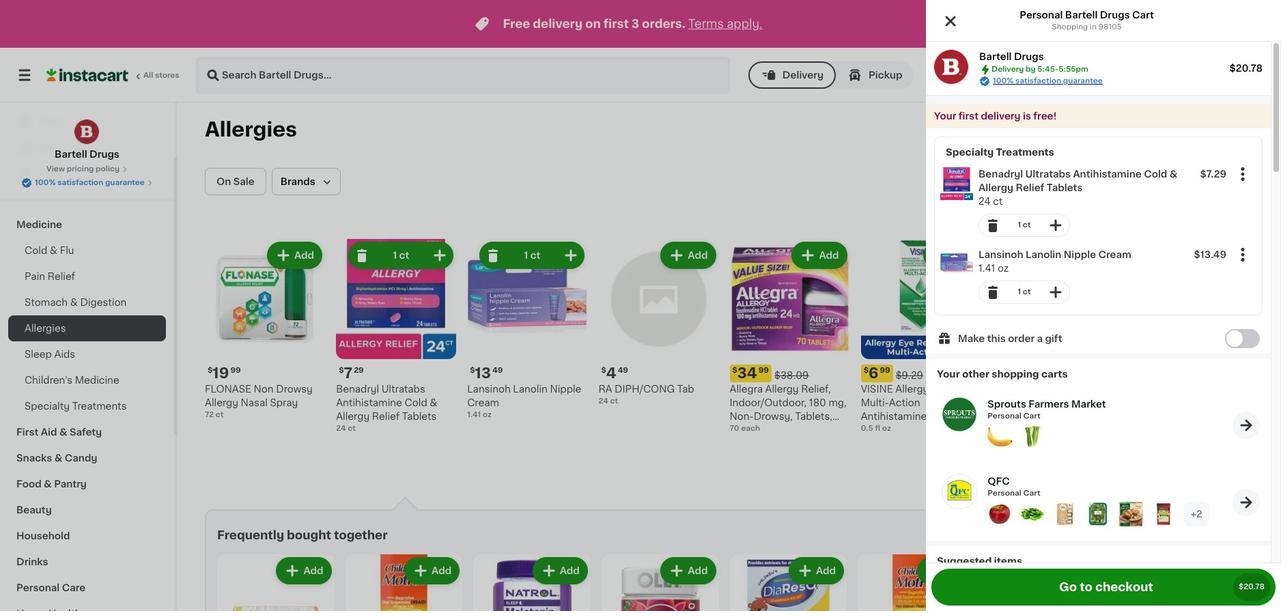 Task type: vqa. For each thing, say whether or not it's contained in the screenshot.
Make this order a gift
yes



Task type: describe. For each thing, give the bounding box(es) containing it.
simple truth baby spinach, organic image
[[1086, 502, 1111, 527]]

value
[[730, 426, 756, 435]]

indoor/outdoor, inside allegra allergy relief, indoor/outdoor, 180 mg, non-drowsy, tablets, value size
[[730, 398, 807, 408]]

orders.
[[642, 18, 686, 29]]

relief, for indoor/outdoor,
[[1195, 398, 1225, 408]]

0 horizontal spatial specialty treatments
[[25, 402, 127, 411]]

$13.49
[[1194, 250, 1227, 260]]

$7.29
[[1200, 169, 1227, 179]]

personal inside personal bartell drugs cart shopping in 98105
[[1020, 10, 1063, 20]]

cold & flu link
[[8, 238, 166, 264]]

personal bartell drugs cart shopping in 98105
[[1020, 10, 1154, 31]]

relief inside visine allergy relief multi-action antihistamine eye drops 0.5 fl oz
[[931, 385, 959, 394]]

sleep aids link
[[8, 341, 166, 367]]

medicine link
[[8, 212, 166, 238]]

buy it again
[[38, 144, 96, 154]]

1 horizontal spatial by
[[1097, 70, 1110, 80]]

1 horizontal spatial guarantee
[[1063, 77, 1103, 85]]

49 for 13
[[492, 367, 503, 374]]

benadryl ultratabs antihistamine cold & allergy relief tablets image
[[940, 167, 973, 200]]

to
[[1080, 582, 1093, 593]]

bought
[[287, 530, 331, 541]]

eye
[[929, 412, 948, 421]]

product group containing benadryl ultratabs antihistamine cold & allergy relief tablets
[[935, 162, 1262, 242]]

each
[[741, 425, 760, 432]]

1 vertical spatial 1.41
[[467, 411, 481, 419]]

suggested items
[[937, 557, 1022, 566]]

& inside "link"
[[50, 246, 57, 255]]

make
[[958, 334, 985, 344]]

0 vertical spatial specialty treatments
[[946, 148, 1054, 157]]

visine
[[861, 385, 893, 394]]

relief inside product group
[[1016, 183, 1045, 193]]

increment quantity of benadryl ultratabs antihistamine cold & allergy relief tablets image
[[432, 247, 448, 264]]

delivery inside button
[[783, 70, 824, 80]]

100% inside 100% satisfaction guarantee link
[[993, 77, 1014, 85]]

0 horizontal spatial antihistamine
[[336, 398, 402, 408]]

0 horizontal spatial 5:55pm
[[1059, 66, 1089, 73]]

diph/cong
[[615, 385, 675, 394]]

2 horizontal spatial delivery
[[1050, 70, 1094, 80]]

1 ct for increment quantity of benadryl ultratabs antihistamine cold & allergy relief tablets image
[[393, 251, 409, 260]]

limited time offer region
[[0, 0, 1241, 48]]

2 vertical spatial cold
[[405, 398, 427, 408]]

ct inside xyzal allergy relief, 24 hr, original prescription strength 35 ct
[[1004, 439, 1012, 446]]

pickup button
[[836, 61, 913, 89]]

100% inside 100% satisfaction guarantee button
[[35, 179, 56, 186]]

180 inside allegra allergy relief, indoor/outdoor, 180 mg, non-drowsy, tablets, value size
[[809, 398, 826, 408]]

cream inside product group
[[1099, 250, 1132, 260]]

4
[[606, 366, 616, 380]]

99 for 25
[[1020, 367, 1031, 374]]

allergies link
[[8, 316, 166, 341]]

$ for 13
[[470, 367, 475, 374]]

6
[[869, 366, 879, 380]]

0 horizontal spatial lansinoh
[[467, 385, 511, 394]]

all
[[143, 72, 153, 79]]

lansinoh lanolin nipple cream image
[[940, 248, 973, 281]]

99 for 19
[[230, 367, 241, 374]]

sale
[[233, 177, 255, 186]]

your for your first delivery is free!
[[934, 111, 956, 121]]

first inside limited time offer region
[[604, 18, 629, 29]]

qfc
[[988, 477, 1010, 486]]

98105 button
[[930, 56, 1012, 94]]

on
[[585, 18, 601, 29]]

prescription
[[1048, 412, 1106, 421]]

marie callender's chicken pot pie, frozen meal image
[[1119, 502, 1143, 527]]

$ for 6
[[864, 367, 869, 374]]

lists link
[[8, 163, 166, 190]]

1 for remove lansinoh lanolin nipple cream icon
[[524, 251, 528, 260]]

1 horizontal spatial bartell
[[979, 52, 1012, 61]]

delivery inside limited time offer region
[[533, 18, 583, 29]]

1 vertical spatial medicine
[[75, 376, 119, 385]]

delivery by 5:45-5:55pm up 100% satisfaction guarantee link
[[992, 66, 1089, 73]]

2 vertical spatial bartell
[[55, 150, 87, 159]]

1 horizontal spatial allergies
[[205, 120, 297, 139]]

allergy inside the flonase non drowsy allergy nasal spray 72 ct
[[205, 398, 238, 408]]

+
[[1191, 509, 1197, 519]]

1 horizontal spatial 5:45-
[[1113, 70, 1142, 80]]

suggested
[[937, 557, 992, 566]]

spray
[[270, 398, 298, 408]]

$ for 34
[[732, 367, 737, 374]]

on
[[216, 177, 231, 186]]

0 horizontal spatial lansinoh lanolin nipple cream 1.41 oz
[[467, 385, 581, 419]]

24 for ra diph/cong tab 24 ct
[[599, 398, 608, 405]]

pantry
[[54, 479, 87, 489]]

flonase non drowsy allergy nasal spray 72 ct
[[205, 385, 313, 419]]

personal inside sprouts farmers market personal cart
[[988, 413, 1022, 420]]

fl
[[875, 425, 880, 432]]

hr, for original
[[992, 412, 1005, 421]]

cream inside product group
[[467, 398, 499, 408]]

pickup
[[869, 70, 903, 80]]

go to cart element for market
[[1233, 411, 1260, 439]]

personal care
[[16, 583, 85, 593]]

ct inside the ra diph/cong tab 24 ct
[[610, 398, 618, 405]]

0 horizontal spatial medicine
[[16, 220, 62, 229]]

guarantee inside button
[[105, 179, 145, 186]]

$30,
[[1023, 386, 1040, 393]]

flu
[[60, 246, 74, 255]]

1 vertical spatial drugs
[[1014, 52, 1044, 61]]

satisfaction inside button
[[57, 179, 103, 186]]

items in cart element for cart
[[988, 502, 1209, 530]]

product group containing lansinoh lanolin nipple cream
[[935, 242, 1262, 309]]

allergy inside allegra allergy relief, indoor/outdoor, 180 mg, non-drowsy, tablets, value size
[[765, 385, 799, 394]]

relief, for original
[[1056, 398, 1086, 408]]

visine allergy relief multi-action antihistamine eye drops 0.5 fl oz
[[861, 385, 979, 432]]

1 vertical spatial bartell drugs
[[55, 150, 119, 159]]

3
[[632, 18, 639, 29]]

policy
[[96, 165, 120, 173]]

1 for remove lansinoh lanolin nipple cream image
[[1018, 288, 1021, 296]]

relief, for mg,
[[801, 385, 831, 394]]

non-
[[730, 412, 754, 421]]

increment quantity of lansinoh lanolin nipple cream image
[[1048, 284, 1064, 300]]

specialty treatments link
[[8, 393, 166, 419]]

your other shopping carts
[[937, 369, 1068, 379]]

35
[[992, 439, 1002, 446]]

1 ct for increment quantity of benadryl ultratabs antihistamine cold & allergy relief tablets icon
[[1018, 221, 1031, 229]]

product group containing 34
[[730, 239, 850, 435]]

1 vertical spatial ultratabs
[[382, 385, 425, 394]]

candy
[[65, 453, 97, 463]]

buy it again link
[[8, 135, 166, 163]]

benadryl ultratabs antihistamine cold & allergy relief tablets 24 ct inside product group
[[336, 385, 437, 432]]

0 horizontal spatial nipple
[[550, 385, 581, 394]]

1 horizontal spatial 5:55pm
[[1142, 70, 1182, 80]]

items in cart element for market
[[988, 425, 1106, 453]]

$ 25 99
[[995, 366, 1031, 380]]

allergy inside xyzal allergy relief, 24 hr, original prescription strength 35 ct
[[1020, 398, 1054, 408]]

1 horizontal spatial delivery
[[992, 66, 1024, 73]]

allergy right benadryl ultratabs antihistamine cold & allergy relief tablets image
[[979, 183, 1014, 193]]

1 horizontal spatial nipple
[[1064, 250, 1096, 260]]

1 for increment quantity of benadryl ultratabs antihistamine cold & allergy relief tablets image's "remove benadryl ultratabs antihistamine cold & allergy relief tablets" "image"
[[393, 251, 397, 260]]

hr, for indoor/outdoor,
[[1123, 412, 1137, 421]]

1 for "remove benadryl ultratabs antihistamine cold & allergy relief tablets" "image" within product group
[[1018, 221, 1021, 229]]

1 horizontal spatial treatments
[[996, 148, 1054, 157]]

frequently
[[217, 530, 284, 541]]

1 horizontal spatial lansinoh
[[979, 250, 1023, 260]]

go to cart image for cart
[[1238, 494, 1255, 511]]

29
[[354, 367, 364, 374]]

0 horizontal spatial allergies
[[25, 324, 66, 333]]

frequently bought together
[[217, 530, 388, 541]]

70 each
[[730, 425, 760, 432]]

delivery by 5:45-5:55pm link
[[1028, 67, 1182, 83]]

first aid & safety
[[16, 428, 102, 437]]

mg, inside allegra allergy relief, indoor/outdoor, 180 mg, non-drowsy, tablets, value size
[[829, 398, 847, 408]]

food
[[16, 479, 41, 489]]

remove lansinoh lanolin nipple cream image
[[485, 247, 502, 264]]

$ 7 29
[[339, 366, 364, 380]]

other
[[962, 369, 990, 379]]

your first delivery is free!
[[934, 111, 1057, 121]]

1 horizontal spatial bartell drugs
[[979, 52, 1044, 61]]

0 vertical spatial $20.78
[[1230, 64, 1263, 73]]

organic - apples - honeycrisp image
[[988, 502, 1012, 527]]

0 horizontal spatial by
[[1026, 66, 1036, 73]]

+ 2
[[1191, 509, 1203, 519]]

1 horizontal spatial first
[[959, 111, 979, 121]]

0 horizontal spatial 5:45-
[[1038, 66, 1059, 73]]

buy
[[38, 144, 58, 154]]

remove lansinoh lanolin nipple cream image
[[985, 284, 1001, 300]]

food & pantry
[[16, 479, 87, 489]]

0 vertical spatial 100% satisfaction guarantee
[[993, 77, 1103, 85]]

tablets inside product group
[[402, 412, 437, 421]]

a
[[1037, 334, 1043, 344]]

checkout
[[1095, 582, 1153, 593]]

24 for allegra allergy relief, 24 hr, indoor/outdoor, 180 mg, gelcaps
[[1227, 398, 1239, 408]]

go to cart element for cart
[[1233, 489, 1260, 516]]

$ for 25
[[995, 367, 1000, 374]]

100% satisfaction guarantee link
[[993, 76, 1103, 87]]

remove benadryl ultratabs antihistamine cold & allergy relief tablets image for increment quantity of benadryl ultratabs antihistamine cold & allergy relief tablets image
[[354, 247, 370, 264]]

pain relief
[[25, 272, 75, 281]]

order
[[1008, 334, 1035, 344]]

free delivery on first 3 orders. terms apply.
[[503, 18, 763, 29]]

7
[[344, 366, 352, 380]]

2 inside other items in cart note
[[1197, 509, 1203, 519]]

this
[[987, 334, 1006, 344]]

digestion
[[80, 298, 127, 307]]

sleep
[[25, 350, 52, 359]]

mg, inside allegra allergy relief, 24 hr, indoor/outdoor, 180 mg, gelcaps
[[1123, 426, 1141, 435]]

lists
[[38, 171, 62, 181]]

ct inside the flonase non drowsy allergy nasal spray 72 ct
[[216, 411, 224, 419]]

on sale button
[[205, 168, 266, 195]]

lanolin inside product group
[[513, 385, 548, 394]]

70
[[730, 425, 739, 432]]

& inside "link"
[[54, 453, 62, 463]]

increment quantity of lansinoh lanolin nipple cream image
[[563, 247, 579, 264]]

1 ct for increment quantity of lansinoh lanolin nipple cream icon
[[1018, 288, 1031, 296]]

$ for 19
[[208, 367, 213, 374]]

allegra for allegra allergy relief, indoor/outdoor, 180 mg, non-drowsy, tablets, value size
[[730, 385, 763, 394]]

go
[[1059, 582, 1077, 593]]

benadryl ultratabs antihistamine cold & allergy relief tablets 24 ct inside product group
[[979, 169, 1178, 206]]



Task type: locate. For each thing, give the bounding box(es) containing it.
1 vertical spatial lansinoh
[[467, 385, 511, 394]]

98105
[[1099, 23, 1122, 31], [952, 70, 984, 80]]

$ inside the $ 7 29
[[339, 367, 344, 374]]

2 vertical spatial drugs
[[89, 150, 119, 159]]

1 99 from the left
[[230, 367, 241, 374]]

1 horizontal spatial specialty
[[946, 148, 994, 157]]

1 go to cart image from the top
[[1238, 417, 1255, 433]]

your for your other shopping carts
[[937, 369, 960, 379]]

product group containing 19
[[205, 239, 325, 421]]

0 vertical spatial antihistamine
[[1073, 169, 1142, 179]]

it
[[60, 144, 67, 154]]

allergy down $9.29
[[896, 385, 929, 394]]

0 vertical spatial medicine
[[16, 220, 62, 229]]

aids
[[54, 350, 75, 359]]

0 horizontal spatial cold
[[25, 246, 47, 255]]

0 horizontal spatial hr,
[[992, 412, 1005, 421]]

5:55pm up 100% satisfaction guarantee link
[[1059, 66, 1089, 73]]

nipple down increment quantity of benadryl ultratabs antihistamine cold & allergy relief tablets icon
[[1064, 250, 1096, 260]]

0 vertical spatial allegra
[[730, 385, 763, 394]]

drinks link
[[8, 549, 166, 575]]

3 $ from the left
[[470, 367, 475, 374]]

0 horizontal spatial ultratabs
[[382, 385, 425, 394]]

drugs up 100% satisfaction guarantee link
[[1014, 52, 1044, 61]]

snacks & candy link
[[8, 445, 166, 471]]

1 49 from the left
[[492, 367, 503, 374]]

organic celery image
[[1020, 425, 1045, 449]]

1 vertical spatial 180
[[1218, 412, 1236, 421]]

allergy inside allegra allergy relief, 24 hr, indoor/outdoor, 180 mg, gelcaps
[[1159, 398, 1192, 408]]

satisfaction down pricing
[[57, 179, 103, 186]]

1 horizontal spatial 49
[[618, 367, 628, 374]]

relief, inside xyzal allergy relief, 24 hr, original prescription strength 35 ct
[[1056, 398, 1086, 408]]

specialty up benadryl ultratabs antihistamine cold & allergy relief tablets image
[[946, 148, 994, 157]]

remove benadryl ultratabs antihistamine cold & allergy relief tablets image
[[985, 217, 1001, 234], [354, 247, 370, 264]]

0 vertical spatial remove benadryl ultratabs antihistamine cold & allergy relief tablets image
[[985, 217, 1001, 234]]

indoor/outdoor, up drowsy,
[[730, 398, 807, 408]]

1 vertical spatial nipple
[[550, 385, 581, 394]]

0 vertical spatial benadryl
[[979, 169, 1023, 179]]

product group
[[935, 162, 1262, 242], [935, 242, 1262, 309]]

$ inside $ 4 49
[[601, 367, 606, 374]]

99 for 6
[[880, 367, 890, 374]]

4 99 from the left
[[1020, 367, 1031, 374]]

oz down $ 13 49
[[483, 411, 492, 419]]

bartell up shopping
[[1065, 10, 1098, 20]]

99 right 19
[[230, 367, 241, 374]]

98105 inside personal bartell drugs cart shopping in 98105
[[1099, 23, 1122, 31]]

2 horizontal spatial drugs
[[1100, 10, 1130, 20]]

1 left increment quantity of benadryl ultratabs antihistamine cold & allergy relief tablets icon
[[1018, 221, 1021, 229]]

green jalapeño pepper image
[[1020, 502, 1045, 527]]

$ for 7
[[339, 367, 344, 374]]

0 vertical spatial 98105
[[1099, 23, 1122, 31]]

24 inside xyzal allergy relief, 24 hr, original prescription strength 35 ct
[[1088, 398, 1100, 408]]

snacks
[[16, 453, 52, 463]]

98105 right the in
[[1099, 23, 1122, 31]]

product group
[[205, 239, 325, 421], [336, 239, 456, 434], [467, 239, 588, 421], [599, 239, 719, 407], [730, 239, 850, 435], [861, 239, 981, 434], [992, 239, 1112, 474], [1123, 239, 1244, 474], [217, 555, 334, 611], [345, 555, 463, 611], [473, 555, 591, 611], [602, 555, 719, 611], [730, 555, 847, 611], [858, 555, 975, 611], [986, 555, 1103, 611], [1114, 555, 1231, 611]]

1 horizontal spatial relief,
[[1056, 398, 1086, 408]]

$ inside $ 6 99
[[864, 367, 869, 374]]

benadryl right benadryl ultratabs antihistamine cold & allergy relief tablets image
[[979, 169, 1023, 179]]

$ 34 99
[[732, 366, 769, 380]]

by up 100% satisfaction guarantee link
[[1026, 66, 1036, 73]]

lansinoh up remove lansinoh lanolin nipple cream image
[[979, 250, 1023, 260]]

0 vertical spatial mg,
[[829, 398, 847, 408]]

$ inside $ 34 99
[[732, 367, 737, 374]]

0 horizontal spatial 49
[[492, 367, 503, 374]]

bartell drugs logo image
[[74, 119, 100, 145]]

delivery left on
[[533, 18, 583, 29]]

1 vertical spatial go to cart image
[[1238, 494, 1255, 511]]

2 $ from the left
[[339, 367, 344, 374]]

1 vertical spatial allegra
[[1123, 398, 1156, 408]]

allegra inside allegra allergy relief, indoor/outdoor, 180 mg, non-drowsy, tablets, value size
[[730, 385, 763, 394]]

antihistamine
[[1073, 169, 1142, 179], [336, 398, 402, 408], [861, 412, 927, 421]]

instacart logo image
[[46, 67, 128, 83]]

remove benadryl ultratabs antihistamine cold & allergy relief tablets image inside product group
[[985, 217, 1001, 234]]

bartell up pricing
[[55, 150, 87, 159]]

pain
[[25, 272, 45, 281]]

your left other
[[937, 369, 960, 379]]

99 inside $ 6 99
[[880, 367, 890, 374]]

1 vertical spatial your
[[937, 369, 960, 379]]

$ 6 99
[[864, 366, 890, 380]]

24 inside the ra diph/cong tab 24 ct
[[599, 398, 608, 405]]

allegra down 34
[[730, 385, 763, 394]]

product group up lansinoh lanolin nipple cream button
[[935, 162, 1262, 242]]

2 vertical spatial antihistamine
[[861, 412, 927, 421]]

2 product group from the top
[[935, 242, 1262, 309]]

first left 3
[[604, 18, 629, 29]]

tablets
[[1047, 183, 1083, 193], [402, 412, 437, 421]]

1 right remove lansinoh lanolin nipple cream image
[[1018, 288, 1021, 296]]

1 vertical spatial indoor/outdoor,
[[1139, 412, 1216, 421]]

shopping
[[992, 369, 1039, 379]]

allergies down stomach
[[25, 324, 66, 333]]

1 vertical spatial benadryl ultratabs antihistamine cold & allergy relief tablets 24 ct
[[336, 385, 437, 432]]

1 horizontal spatial remove benadryl ultratabs antihistamine cold & allergy relief tablets image
[[985, 217, 1001, 234]]

2 go to cart image from the top
[[1238, 494, 1255, 511]]

satisfaction up 'free!'
[[1016, 77, 1061, 85]]

0 vertical spatial 1.41
[[979, 264, 995, 273]]

1 vertical spatial specialty
[[25, 402, 70, 411]]

product group down increment quantity of benadryl ultratabs antihistamine cold & allergy relief tablets icon
[[935, 242, 1262, 309]]

99 right 25
[[1020, 367, 1031, 374]]

in
[[1090, 23, 1097, 31]]

satisfaction
[[1016, 77, 1061, 85], [57, 179, 103, 186]]

0 horizontal spatial specialty
[[25, 402, 70, 411]]

180
[[809, 398, 826, 408], [1218, 412, 1236, 421]]

$ for 4
[[601, 367, 606, 374]]

$20.78
[[1230, 64, 1263, 73], [1239, 583, 1265, 591]]

1 horizontal spatial hr,
[[1123, 412, 1137, 421]]

0 horizontal spatial guarantee
[[105, 179, 145, 186]]

2 horizontal spatial cold
[[1144, 169, 1167, 179]]

medicine up 'cold & flu'
[[16, 220, 62, 229]]

0 vertical spatial ultratabs
[[1025, 169, 1071, 179]]

$ inside $ 19 99
[[208, 367, 213, 374]]

specialty down children's
[[25, 402, 70, 411]]

allergy down flonase
[[205, 398, 238, 408]]

increment quantity of benadryl ultratabs antihistamine cold & allergy relief tablets image
[[1048, 217, 1064, 234]]

oz up remove lansinoh lanolin nipple cream image
[[998, 264, 1009, 273]]

5:45- down personal bartell drugs cart shopping in 98105
[[1113, 70, 1142, 80]]

bartell right the "bartell drugs" image
[[979, 52, 1012, 61]]

snacks & candy
[[16, 453, 97, 463]]

drinks
[[16, 557, 48, 567]]

ra
[[599, 385, 612, 394]]

benadryl ultratabs antihistamine cold & allergy relief tablets button
[[979, 167, 1182, 195]]

oz inside visine allergy relief multi-action antihistamine eye drops 0.5 fl oz
[[882, 425, 891, 432]]

cart inside 'qfc personal cart'
[[1023, 490, 1041, 497]]

0 horizontal spatial lanolin
[[513, 385, 548, 394]]

antihistamine inside visine allergy relief multi-action antihistamine eye drops 0.5 fl oz
[[861, 412, 927, 421]]

99 right 6
[[880, 367, 890, 374]]

98105 up your first delivery is free!
[[952, 70, 984, 80]]

0 horizontal spatial benadryl
[[336, 385, 379, 394]]

2 go to cart element from the top
[[1233, 489, 1260, 516]]

stores
[[155, 72, 179, 79]]

1 vertical spatial $20.78
[[1239, 583, 1265, 591]]

100% satisfaction guarantee inside button
[[35, 179, 145, 186]]

0 horizontal spatial 100% satisfaction guarantee
[[35, 179, 145, 186]]

1 horizontal spatial 180
[[1218, 412, 1236, 421]]

guarantee down the policy
[[105, 179, 145, 186]]

ct left increment quantity of lansinoh lanolin nipple cream icon
[[1023, 288, 1031, 296]]

relief,
[[801, 385, 831, 394], [1056, 398, 1086, 408], [1195, 398, 1225, 408]]

drowsy
[[276, 385, 313, 394]]

2 vertical spatial cart
[[1023, 490, 1041, 497]]

benadryl ultratabs antihistamine cold & allergy relief tablets 24 ct down 29
[[336, 385, 437, 432]]

1.41 up remove lansinoh lanolin nipple cream image
[[979, 264, 995, 273]]

nasal
[[241, 398, 268, 408]]

personal up shopping
[[1020, 10, 1063, 20]]

go to cart image
[[1238, 417, 1255, 433], [1238, 494, 1255, 511]]

allegra inside allegra allergy relief, 24 hr, indoor/outdoor, 180 mg, gelcaps
[[1123, 398, 1156, 408]]

1 left increment quantity of benadryl ultratabs antihistamine cold & allergy relief tablets image
[[393, 251, 397, 260]]

0 horizontal spatial drugs
[[89, 150, 119, 159]]

$6.99 original price: $9.29 element
[[861, 365, 981, 383]]

None search field
[[195, 56, 731, 94]]

pain relief link
[[8, 264, 166, 290]]

1 vertical spatial lansinoh lanolin nipple cream 1.41 oz
[[467, 385, 581, 419]]

1 vertical spatial specialty treatments
[[25, 402, 127, 411]]

0 vertical spatial benadryl ultratabs antihistamine cold & allergy relief tablets 24 ct
[[979, 169, 1178, 206]]

frequently bought together section
[[205, 510, 1244, 611]]

1 horizontal spatial antihistamine
[[861, 412, 927, 421]]

49 inside $ 4 49
[[618, 367, 628, 374]]

2 inside 2 button
[[1234, 70, 1240, 80]]

spend $30, save $3
[[996, 386, 1072, 393]]

hr, right the prescription
[[1123, 412, 1137, 421]]

delivery left is
[[981, 111, 1021, 121]]

3 99 from the left
[[880, 367, 890, 374]]

all stores
[[143, 72, 179, 79]]

0 vertical spatial cream
[[1099, 250, 1132, 260]]

1 go to cart element from the top
[[1233, 411, 1260, 439]]

1 horizontal spatial drugs
[[1014, 52, 1044, 61]]

0 vertical spatial lansinoh
[[979, 250, 1023, 260]]

1 right remove lansinoh lanolin nipple cream icon
[[524, 251, 528, 260]]

allegra up the gelcaps
[[1123, 398, 1156, 408]]

99 for 34
[[759, 367, 769, 374]]

0 vertical spatial cold
[[1144, 169, 1167, 179]]

ct left increment quantity of benadryl ultratabs antihistamine cold & allergy relief tablets image
[[399, 251, 409, 260]]

1 horizontal spatial delivery
[[981, 111, 1021, 121]]

100% down view
[[35, 179, 56, 186]]

1 vertical spatial satisfaction
[[57, 179, 103, 186]]

medicine
[[16, 220, 62, 229], [75, 376, 119, 385]]

by down the in
[[1097, 70, 1110, 80]]

hr, down sprouts
[[992, 412, 1005, 421]]

cart inside personal bartell drugs cart shopping in 98105
[[1132, 10, 1154, 20]]

personal down sprouts
[[988, 413, 1022, 420]]

product group containing 4
[[599, 239, 719, 407]]

0 vertical spatial your
[[934, 111, 956, 121]]

99 inside $ 34 99
[[759, 367, 769, 374]]

household
[[16, 531, 70, 541]]

drugs up "delivery by 5:45-5:55pm" link
[[1100, 10, 1130, 20]]

5:55pm left 2 button on the top of page
[[1142, 70, 1182, 80]]

49
[[492, 367, 503, 374], [618, 367, 628, 374]]

product group containing 13
[[467, 239, 588, 421]]

1 items in cart element from the top
[[988, 425, 1106, 453]]

1 horizontal spatial 2
[[1234, 70, 1240, 80]]

0 vertical spatial satisfaction
[[1016, 77, 1061, 85]]

tablets inside product group
[[1047, 183, 1083, 193]]

tab
[[677, 385, 694, 394]]

ct down the $ 7 29
[[348, 425, 356, 432]]

0 horizontal spatial 180
[[809, 398, 826, 408]]

49 for 4
[[618, 367, 628, 374]]

1 $ from the left
[[208, 367, 213, 374]]

free
[[503, 18, 530, 29]]

delivery by 5:45-5:55pm down the in
[[1050, 70, 1182, 80]]

$
[[208, 367, 213, 374], [339, 367, 344, 374], [470, 367, 475, 374], [601, 367, 606, 374], [732, 367, 737, 374], [864, 367, 869, 374], [995, 367, 1000, 374]]

multi-
[[861, 398, 889, 408]]

allergies up sale
[[205, 120, 297, 139]]

0 vertical spatial oz
[[998, 264, 1009, 273]]

allergies
[[205, 120, 297, 139], [25, 324, 66, 333]]

delivery button
[[748, 61, 836, 89]]

specialty treatments down the children's medicine
[[25, 402, 127, 411]]

0.5
[[861, 425, 873, 432]]

1 vertical spatial go to cart element
[[1233, 489, 1260, 516]]

view pricing policy
[[46, 165, 120, 173]]

lansinoh lanolin nipple cream 1.41 oz up increment quantity of lansinoh lanolin nipple cream icon
[[979, 250, 1132, 273]]

0 horizontal spatial bartell
[[55, 150, 87, 159]]

0 vertical spatial lansinoh lanolin nipple cream 1.41 oz
[[979, 250, 1132, 273]]

hr,
[[992, 412, 1005, 421], [1123, 412, 1137, 421]]

1 ct left increment quantity of lansinoh lanolin nipple cream image
[[524, 251, 541, 260]]

ct left increment quantity of benadryl ultratabs antihistamine cold & allergy relief tablets icon
[[1023, 221, 1031, 229]]

indoor/outdoor, up the gelcaps
[[1139, 412, 1216, 421]]

5:45- up 100% satisfaction guarantee link
[[1038, 66, 1059, 73]]

1 vertical spatial first
[[959, 111, 979, 121]]

bartell drugs up view pricing policy link
[[55, 150, 119, 159]]

specialty inside the specialty treatments link
[[25, 402, 70, 411]]

relief, inside allegra allergy relief, indoor/outdoor, 180 mg, non-drowsy, tablets, value size
[[801, 385, 831, 394]]

lanolin inside product group
[[1026, 250, 1062, 260]]

items in cart element
[[988, 425, 1106, 453], [988, 502, 1209, 530]]

0 vertical spatial treatments
[[996, 148, 1054, 157]]

cart inside sprouts farmers market personal cart
[[1023, 413, 1041, 420]]

first down 98105 popup button
[[959, 111, 979, 121]]

personal down qfc
[[988, 490, 1022, 497]]

100% up your first delivery is free!
[[993, 77, 1014, 85]]

72
[[205, 411, 214, 419]]

treatments down children's medicine link
[[72, 402, 127, 411]]

benadryl ultratabs antihistamine cold & allergy relief tablets 24 ct up increment quantity of benadryl ultratabs antihistamine cold & allergy relief tablets icon
[[979, 169, 1178, 206]]

ct left increment quantity of lansinoh lanolin nipple cream image
[[530, 251, 541, 260]]

allergy down the $ 7 29
[[336, 412, 370, 421]]

49 inside $ 13 49
[[492, 367, 503, 374]]

save
[[1042, 386, 1060, 393]]

1 vertical spatial 100% satisfaction guarantee
[[35, 179, 145, 186]]

spend
[[996, 386, 1021, 393]]

hr, inside xyzal allergy relief, 24 hr, original prescription strength 35 ct
[[992, 412, 1005, 421]]

view pricing policy link
[[46, 164, 128, 175]]

0 horizontal spatial tablets
[[402, 412, 437, 421]]

1 vertical spatial delivery
[[981, 111, 1021, 121]]

1 vertical spatial bartell
[[979, 52, 1012, 61]]

100% satisfaction guarantee down view pricing policy link
[[35, 179, 145, 186]]

market
[[1071, 400, 1106, 409]]

cream
[[1099, 250, 1132, 260], [467, 398, 499, 408]]

0 horizontal spatial indoor/outdoor,
[[730, 398, 807, 408]]

product group containing 6
[[861, 239, 981, 434]]

product group containing 25
[[992, 239, 1112, 474]]

terms
[[688, 18, 724, 29]]

hr, inside allegra allergy relief, 24 hr, indoor/outdoor, 180 mg, gelcaps
[[1123, 412, 1137, 421]]

$9.29
[[896, 371, 923, 380]]

24 for xyzal allergy relief, 24 hr, original prescription strength 35 ct
[[1088, 398, 1100, 408]]

49 right 4
[[618, 367, 628, 374]]

treatments inside the specialty treatments link
[[72, 402, 127, 411]]

remove benadryl ultratabs antihistamine cold & allergy relief tablets image for increment quantity of benadryl ultratabs antihistamine cold & allergy relief tablets icon
[[985, 217, 1001, 234]]

mg, left the gelcaps
[[1123, 426, 1141, 435]]

stomach & digestion
[[25, 298, 127, 307]]

bartell drugs image
[[934, 50, 968, 84]]

lansinoh lanolin nipple cream 1.41 oz down $ 13 49
[[467, 385, 581, 419]]

1 ct for increment quantity of lansinoh lanolin nipple cream image
[[524, 251, 541, 260]]

99 inside $ 19 99
[[230, 367, 241, 374]]

allegra allergy relief, 24 hr, indoor/outdoor, 180 mg, gelcaps
[[1123, 398, 1239, 435]]

go to cart element
[[1233, 411, 1260, 439], [1233, 489, 1260, 516]]

sprouts
[[988, 400, 1026, 409]]

service type group
[[748, 61, 913, 89]]

all stores link
[[46, 56, 180, 94]]

1 horizontal spatial indoor/outdoor,
[[1139, 412, 1216, 421]]

medicine down sleep aids link
[[75, 376, 119, 385]]

allergy up the gelcaps
[[1159, 398, 1192, 408]]

allegra
[[730, 385, 763, 394], [1123, 398, 1156, 408]]

lansinoh down $ 13 49
[[467, 385, 511, 394]]

2 99 from the left
[[759, 367, 769, 374]]

1 ct left increment quantity of benadryl ultratabs antihistamine cold & allergy relief tablets icon
[[1018, 221, 1031, 229]]

4 $ from the left
[[601, 367, 606, 374]]

xyzal allergy relief, 24 hr, original prescription strength 35 ct
[[992, 398, 1106, 446]]

1 product group from the top
[[935, 162, 1262, 242]]

benadryl down the $ 7 29
[[336, 385, 379, 394]]

$3
[[1062, 386, 1072, 393]]

1 horizontal spatial lansinoh lanolin nipple cream 1.41 oz
[[979, 250, 1132, 273]]

1 vertical spatial 98105
[[952, 70, 984, 80]]

cold & flu
[[25, 246, 74, 255]]

0 vertical spatial tablets
[[1047, 183, 1083, 193]]

oz right fl
[[882, 425, 891, 432]]

1 vertical spatial cart
[[1023, 413, 1041, 420]]

personal inside 'qfc personal cart'
[[988, 490, 1022, 497]]

100% satisfaction guarantee button
[[21, 175, 153, 188]]

98105 inside popup button
[[952, 70, 984, 80]]

ct right 72 at the left of page
[[216, 411, 224, 419]]

1 horizontal spatial 98105
[[1099, 23, 1122, 31]]

2 hr, from the left
[[1123, 412, 1137, 421]]

benadryl inside product group
[[336, 385, 379, 394]]

2 horizontal spatial oz
[[998, 264, 1009, 273]]

free!
[[1034, 111, 1057, 121]]

personal down drinks
[[16, 583, 60, 593]]

antihistamine inside product group
[[1073, 169, 1142, 179]]

safety
[[70, 428, 102, 437]]

nipple left ra
[[550, 385, 581, 394]]

1.41 down 13
[[467, 411, 481, 419]]

1 vertical spatial cream
[[467, 398, 499, 408]]

5 $ from the left
[[732, 367, 737, 374]]

2 items in cart element from the top
[[988, 502, 1209, 530]]

0 vertical spatial drugs
[[1100, 10, 1130, 20]]

&
[[1170, 169, 1178, 179], [50, 246, 57, 255], [70, 298, 78, 307], [430, 398, 437, 408], [59, 428, 67, 437], [54, 453, 62, 463], [44, 479, 52, 489]]

indoor/outdoor, inside allegra allergy relief, 24 hr, indoor/outdoor, 180 mg, gelcaps
[[1139, 412, 1216, 421]]

0 horizontal spatial satisfaction
[[57, 179, 103, 186]]

your down 98105 popup button
[[934, 111, 956, 121]]

7 $ from the left
[[995, 367, 1000, 374]]

go to cart image for market
[[1238, 417, 1255, 433]]

treatments down is
[[996, 148, 1054, 157]]

beauty
[[16, 505, 52, 515]]

original
[[1008, 412, 1045, 421]]

clio clio vanilla greek yogurt bars image
[[1053, 502, 1078, 527]]

bartell drugs up 100% satisfaction guarantee link
[[979, 52, 1044, 61]]

organic banana image
[[988, 425, 1012, 449]]

25
[[1000, 366, 1019, 380]]

0 vertical spatial lanolin
[[1026, 250, 1062, 260]]

0 vertical spatial nipple
[[1064, 250, 1096, 260]]

$ inside $ 13 49
[[470, 367, 475, 374]]

allergy down the "spend $30, save $3"
[[1020, 398, 1054, 408]]

None field
[[1232, 163, 1254, 185], [1232, 244, 1254, 266], [1232, 163, 1254, 185], [1232, 244, 1254, 266]]

24 inside product group
[[979, 197, 991, 206]]

99 inside $ 25 99
[[1020, 367, 1031, 374]]

24 inside allegra allergy relief, 24 hr, indoor/outdoor, 180 mg, gelcaps
[[1227, 398, 1239, 408]]

1.41 inside product group
[[979, 264, 995, 273]]

1 ct left increment quantity of benadryl ultratabs antihistamine cold & allergy relief tablets image
[[393, 251, 409, 260]]

ct right '35'
[[1004, 439, 1012, 446]]

drugs
[[1100, 10, 1130, 20], [1014, 52, 1044, 61], [89, 150, 119, 159]]

99 right 34
[[759, 367, 769, 374]]

children's medicine
[[25, 376, 119, 385]]

$ inside $ 25 99
[[995, 367, 1000, 374]]

0 horizontal spatial 98105
[[952, 70, 984, 80]]

sargento natural string cheese snacks image
[[1152, 502, 1176, 527]]

cart
[[1132, 10, 1154, 20], [1023, 413, 1041, 420], [1023, 490, 1041, 497]]

100% satisfaction guarantee up 'free!'
[[993, 77, 1103, 85]]

other items in cart note
[[1184, 502, 1209, 527]]

1
[[1018, 221, 1021, 229], [393, 251, 397, 260], [524, 251, 528, 260], [1018, 288, 1021, 296]]

product group containing 7
[[336, 239, 456, 434]]

$34.99 original price: $38.09 element
[[730, 365, 850, 383]]

benadryl
[[979, 169, 1023, 179], [336, 385, 379, 394]]

1 hr, from the left
[[992, 412, 1005, 421]]

1 ct right remove lansinoh lanolin nipple cream image
[[1018, 288, 1031, 296]]

0 vertical spatial go to cart element
[[1233, 411, 1260, 439]]

180 inside allegra allergy relief, 24 hr, indoor/outdoor, 180 mg, gelcaps
[[1218, 412, 1236, 421]]

shop
[[38, 117, 64, 126]]

bartell inside personal bartell drugs cart shopping in 98105
[[1065, 10, 1098, 20]]

49 right 13
[[492, 367, 503, 374]]

1 horizontal spatial satisfaction
[[1016, 77, 1061, 85]]

5:45-
[[1038, 66, 1059, 73], [1113, 70, 1142, 80]]

together
[[334, 530, 388, 541]]

ct down ra
[[610, 398, 618, 405]]

0 horizontal spatial delivery
[[783, 70, 824, 80]]

care
[[62, 583, 85, 593]]

items in cart element containing +
[[988, 502, 1209, 530]]

allergy down $38.09
[[765, 385, 799, 394]]

allegra for allegra allergy relief, 24 hr, indoor/outdoor, 180 mg, gelcaps
[[1123, 398, 1156, 408]]

sleep aids
[[25, 350, 75, 359]]

benadryl inside product group
[[979, 169, 1023, 179]]

0 vertical spatial 2
[[1234, 70, 1240, 80]]

cold inside "link"
[[25, 246, 47, 255]]

0 horizontal spatial oz
[[483, 411, 492, 419]]

mg, up tablets,
[[829, 398, 847, 408]]

allergy inside visine allergy relief multi-action antihistamine eye drops 0.5 fl oz
[[896, 385, 929, 394]]

drops
[[950, 412, 979, 421]]

specialty treatments down your first delivery is free!
[[946, 148, 1054, 157]]

1 horizontal spatial cold
[[405, 398, 427, 408]]

0 vertical spatial cart
[[1132, 10, 1154, 20]]

0 horizontal spatial cream
[[467, 398, 499, 408]]

guarantee down the in
[[1063, 77, 1103, 85]]

6 $ from the left
[[864, 367, 869, 374]]

2 button
[[1199, 59, 1255, 92]]

drugs inside personal bartell drugs cart shopping in 98105
[[1100, 10, 1130, 20]]

ct right benadryl ultratabs antihistamine cold & allergy relief tablets image
[[993, 197, 1003, 206]]

1 vertical spatial treatments
[[72, 402, 127, 411]]

specialty
[[946, 148, 994, 157], [25, 402, 70, 411]]

$38.09
[[774, 371, 809, 380]]

stomach
[[25, 298, 68, 307]]

relief, inside allegra allergy relief, 24 hr, indoor/outdoor, 180 mg, gelcaps
[[1195, 398, 1225, 408]]

aid
[[41, 428, 57, 437]]

2 49 from the left
[[618, 367, 628, 374]]



